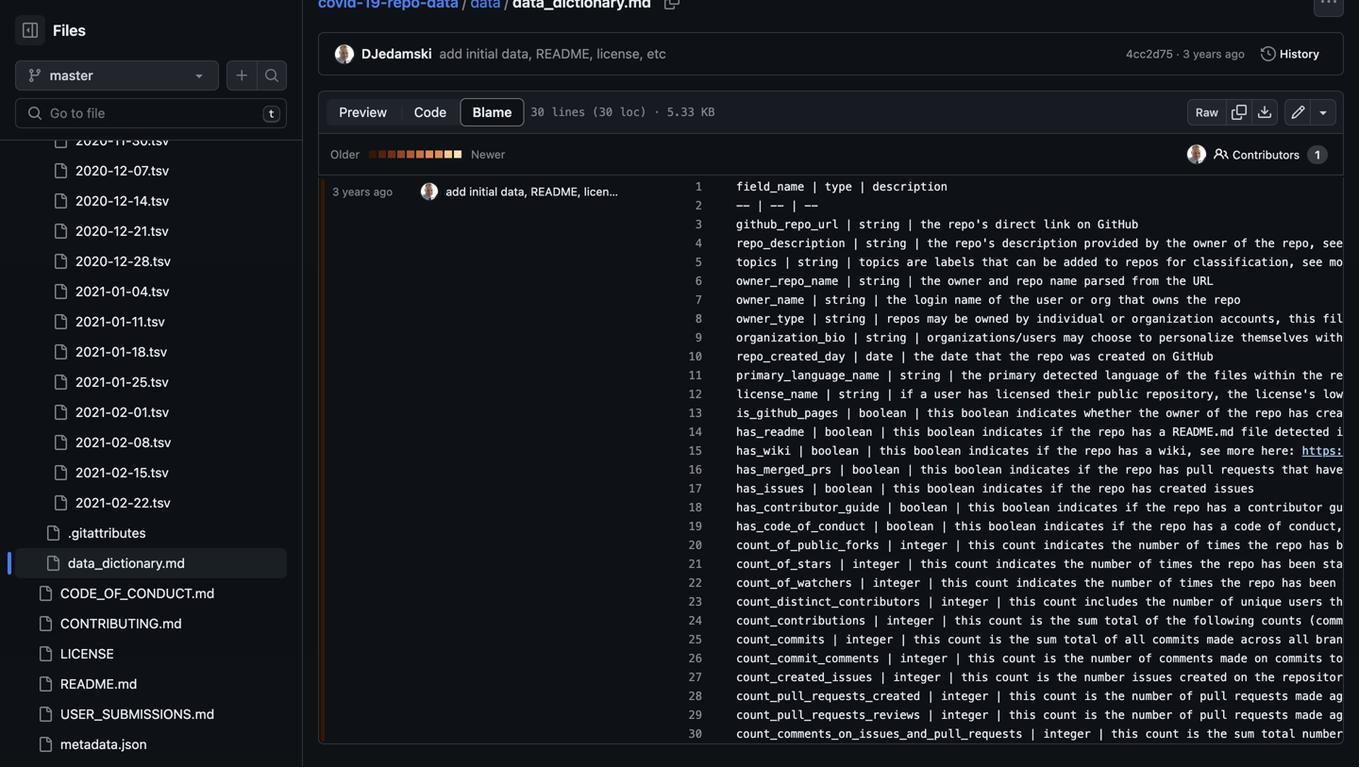 Task type: describe. For each thing, give the bounding box(es) containing it.
code button
[[402, 98, 460, 127]]

initial for 'add initial data, readme, license, etc' link to the bottom
[[470, 185, 498, 198]]

0 vertical spatial github
[[1098, 218, 1139, 231]]

1 vertical spatial add initial data, readme, license, etc link
[[446, 185, 645, 198]]

a left code
[[1221, 520, 1228, 534]]

0 vertical spatial see
[[1323, 237, 1344, 250]]

2021- for 2021-01-18.tsv
[[76, 344, 111, 360]]

07.tsv
[[134, 163, 169, 178]]

in
[[1337, 426, 1351, 439]]

01- for 25.tsv
[[111, 374, 132, 390]]

master button
[[15, 60, 219, 91]]

owner_repo_name
[[737, 275, 839, 288]]

2020- for 2020-12-21.tsv
[[76, 223, 114, 239]]

2020- for 2020-12-28.tsv
[[76, 254, 114, 269]]

count_created_issues
[[737, 671, 873, 685]]

1 vertical spatial be
[[955, 313, 969, 326]]

more edit options image
[[1316, 105, 1331, 120]]

2020-12-14.tsv
[[76, 193, 169, 209]]

that down here:
[[1282, 464, 1310, 477]]

02- for 01.tsv
[[111, 405, 134, 420]]

wat
[[1344, 577, 1360, 590]]

2020-11-30.tsv
[[76, 133, 169, 148]]

created down choose
[[1098, 350, 1146, 364]]

a up code
[[1235, 501, 1241, 515]]

license_name
[[737, 388, 818, 401]]

0 vertical spatial may
[[928, 313, 948, 326]]

0 vertical spatial detected
[[1044, 369, 1098, 382]]

that down organizations/users
[[975, 350, 1003, 364]]

count_contributions
[[737, 615, 866, 628]]

created down wiki,
[[1160, 483, 1207, 496]]

across
[[1241, 634, 1282, 647]]

0 vertical spatial times
[[1207, 539, 1241, 552]]

can
[[1016, 256, 1037, 269]]

1 vertical spatial name
[[955, 294, 982, 307]]

1 horizontal spatial repos
[[1125, 256, 1160, 269]]

readme.md inside field_name | type | description -- | -- | -- github_repo_url | string | the repo's direct link on github repo_description | string | the repo's description provided by the owner of the repo, see mo topics | string | topics are labels that can be added to repos for classification, see more  owner_repo_name | string | the owner and repo name parsed from the url owner_name | string | the login name of the user or org that owns the repo owner_type | string | repos may be owned by individual or organization accounts, this filed  organization_bio | string | organizations/users may choose to personalize themselves with a  repo_created_day | date | the date that the repo was created on github primary_language_name | string | the primary detected language of the files within the repo  license_name | string | if a user has licensed their public repository, the license's lower  is_github_pages | boolean | this boolean indicates whether the owner of the repo has created has_readme | boolean | this boolean indicates if the repo has a readme.md file detected in i has_wiki | boolean | this boolean indicates if the repo has a wiki, see more here: https://h has_merged_prs | boolean | this boolean indicates if the repo has pull requests that have be has_issues | boolean | this boolean indicates if the repo has created issues has_contributor_guide | boolean | this boolean indicates if the repo has a contributor guide has_code_of_conduct | boolean | this boolean indicates if the repo has a code of conduct, se count_of_public_forks | integer | this count indicates the number of times the repo has been count_of_stars | integer | this count indicates the number of times the repo has been starre count_of_watchers | integer | this count indicates the number of times the repo has been wat count_distinct_contributors | integer | this count includes the number of unique users that  count_contributions | integer | this count is the sum total of the following counts (commits count_commits | integer | this count is the sum total of all commits made across all branche count_commit_comments | integer | this count is the number of comments made on commits to th count_created_issues | integer | this count is the number issues created on the repository,  count_pull_requests_created | integer | this count is the number of pull requests made again count_pull_requests_reviews | integer | this count is the number of pull requests made again count_comments_on_issues_and_pull_requests | integer | this count is the sum total number of
[[1173, 426, 1235, 439]]

filed
[[1323, 313, 1357, 326]]

0 vertical spatial owner
[[1194, 237, 1228, 250]]

1 horizontal spatial ·
[[1177, 47, 1180, 60]]

is_github_pages
[[737, 407, 839, 420]]

metadata.json
[[60, 737, 147, 753]]

28
[[689, 690, 703, 704]]

29
[[689, 709, 703, 722]]

code
[[1235, 520, 1262, 534]]

user_submissions.md
[[60, 707, 214, 722]]

2
[[696, 199, 703, 212]]

3 - from the left
[[771, 199, 777, 212]]

individual
[[1037, 313, 1105, 326]]

file image for 2021-02-15.tsv
[[53, 466, 68, 481]]

kb
[[702, 106, 715, 119]]

github_repo_url
[[737, 218, 839, 231]]

2 date from the left
[[941, 350, 969, 364]]

created down comments
[[1180, 671, 1228, 685]]

17
[[689, 483, 703, 496]]

following
[[1194, 615, 1255, 628]]

1 vertical spatial been
[[1289, 558, 1316, 571]]

1 2 3 4 5 6 7 8 9 10 11 12 13 14 15 16 17 18 19 20 21 22 23 24 25 26 27 28 29 30
[[689, 180, 703, 741]]

code
[[414, 104, 447, 120]]

contributors
[[1233, 148, 1300, 161]]

2021-01-25.tsv
[[76, 374, 169, 390]]

Go to file text field
[[50, 99, 255, 127]]

0 vertical spatial readme,
[[536, 46, 594, 61]]

2020-12-28.tsv
[[76, 254, 171, 269]]

includes
[[1084, 596, 1139, 609]]

personalize
[[1160, 331, 1235, 345]]

5 - from the left
[[805, 199, 812, 212]]

1 vertical spatial requests
[[1235, 690, 1289, 704]]

data_dictionary.md tree item
[[15, 549, 287, 579]]

side panel image
[[23, 23, 38, 38]]

search this repository image
[[264, 68, 280, 83]]

1 horizontal spatial commits
[[1276, 653, 1323, 666]]

1 horizontal spatial issues
[[1214, 483, 1255, 496]]

0 vertical spatial data,
[[502, 46, 533, 61]]

0 vertical spatial to
[[1105, 256, 1119, 269]]

0 vertical spatial user
[[1037, 294, 1064, 307]]

has_contributor_guide
[[737, 501, 880, 515]]

1 vertical spatial see
[[1303, 256, 1323, 269]]

18
[[689, 501, 703, 515]]

0 vertical spatial repo's
[[948, 218, 989, 231]]

22.tsv
[[134, 495, 171, 511]]

th
[[1351, 653, 1360, 666]]

contributor
[[1248, 501, 1323, 515]]

4 - from the left
[[777, 199, 784, 212]]

1 topics from the left
[[737, 256, 777, 269]]

25.tsv
[[132, 374, 169, 390]]

2021- for 2021-02-22.tsv
[[76, 495, 111, 511]]

has_merged_prs
[[737, 464, 832, 477]]

file image for contributing.md
[[38, 617, 53, 632]]

12- for 07.tsv
[[114, 163, 134, 178]]

themselves
[[1241, 331, 1310, 345]]

12- for 21.tsv
[[114, 223, 134, 239]]

2 vertical spatial to
[[1330, 653, 1344, 666]]

was
[[1071, 350, 1091, 364]]

5.33
[[668, 106, 695, 119]]

0 vertical spatial repository,
[[1146, 388, 1221, 401]]

1 vertical spatial years
[[342, 185, 371, 198]]

3 for 4cc2d75 · 3 years ago
[[1183, 47, 1190, 60]]

1 vertical spatial data,
[[501, 185, 528, 198]]

has_code_of_conduct
[[737, 520, 866, 534]]

1 vertical spatial description
[[1003, 237, 1078, 250]]

file image for .gitattributes
[[45, 526, 60, 541]]

link
[[1044, 218, 1071, 231]]

djedamski image
[[1188, 145, 1207, 164]]

12- for 28.tsv
[[114, 254, 134, 269]]

0 horizontal spatial ago
[[374, 185, 393, 198]]

2020-12-07.tsv
[[76, 163, 169, 178]]

add file tooltip
[[227, 60, 257, 91]]

file image for 2021-01-11.tsv
[[53, 314, 68, 330]]

count_commit_comments
[[737, 653, 880, 666]]

organization_bio
[[737, 331, 846, 345]]

djedamski image
[[335, 45, 354, 64]]

git branch image
[[27, 68, 42, 83]]

2 vertical spatial times
[[1180, 577, 1214, 590]]

that down the "wat"
[[1330, 596, 1357, 609]]

11-
[[114, 133, 132, 148]]

0 horizontal spatial ·
[[654, 106, 661, 119]]

repo,
[[1282, 237, 1316, 250]]

whether
[[1084, 407, 1132, 420]]

1 horizontal spatial by
[[1146, 237, 1160, 250]]

14.tsv
[[134, 193, 169, 209]]

conduct,
[[1289, 520, 1344, 534]]

12- for 14.tsv
[[114, 193, 134, 209]]

0 vertical spatial years
[[1194, 47, 1222, 60]]

2 horizontal spatial sum
[[1235, 728, 1255, 741]]

0 horizontal spatial 30
[[531, 106, 545, 119]]

0 vertical spatial be
[[1044, 256, 1057, 269]]

0 vertical spatial requests
[[1221, 464, 1276, 477]]

2 again from the top
[[1330, 709, 1360, 722]]

0 horizontal spatial commits
[[1153, 634, 1200, 647]]

has_readme
[[737, 426, 805, 439]]

0 vertical spatial add initial data, readme, license, etc link
[[440, 46, 667, 61]]

repo_description
[[737, 237, 846, 250]]

0 horizontal spatial etc
[[628, 185, 645, 198]]

newer
[[471, 148, 506, 161]]

21.tsv
[[134, 223, 169, 239]]

primary_language_name
[[737, 369, 880, 382]]

30 lines (30 loc) · 5.33 kb
[[531, 106, 715, 119]]

created down lower
[[1316, 407, 1360, 420]]

file view element
[[326, 98, 524, 127]]

8
[[696, 313, 703, 326]]

copy raw content image
[[1232, 105, 1247, 120]]

1 vertical spatial owner
[[948, 275, 982, 288]]

3 years ago
[[332, 185, 393, 198]]

owned
[[975, 313, 1009, 326]]

2 vertical spatial requests
[[1235, 709, 1289, 722]]

org
[[1091, 294, 1112, 307]]

0 vertical spatial add
[[440, 46, 463, 61]]

1 for 1
[[1315, 148, 1321, 161]]

1 horizontal spatial 30
[[689, 728, 703, 741]]

1 horizontal spatial sum
[[1078, 615, 1098, 628]]

files
[[53, 21, 86, 39]]

file image for 2021-01-18.tsv
[[53, 345, 68, 360]]

1 vertical spatial pull
[[1200, 690, 1228, 704]]

raw link
[[1188, 99, 1228, 126]]

1 vertical spatial add
[[446, 185, 466, 198]]

https://h
[[1303, 445, 1360, 458]]

owns
[[1153, 294, 1180, 307]]

and
[[989, 275, 1009, 288]]

t
[[269, 108, 275, 120]]

file image for metadata.json
[[38, 738, 53, 753]]

file image for code_of_conduct.md
[[38, 586, 53, 602]]

2021- for 2021-02-15.tsv
[[76, 465, 111, 481]]

0 horizontal spatial user
[[934, 388, 962, 401]]

1 vertical spatial more
[[1228, 445, 1255, 458]]

count_of_public_forks
[[737, 539, 880, 552]]

a down organizations/users
[[921, 388, 928, 401]]

file image for 2020-11-30.tsv
[[53, 133, 68, 148]]

1 horizontal spatial more
[[1330, 256, 1357, 269]]

2 vertical spatial pull
[[1200, 709, 1228, 722]]

wiki,
[[1160, 445, 1194, 458]]

1 vertical spatial issues
[[1132, 671, 1173, 685]]

1 vertical spatial readme,
[[531, 185, 581, 198]]

language
[[1105, 369, 1160, 382]]

count_comments_on_issues_and_pull_requests
[[737, 728, 1023, 741]]

count_pull_requests_reviews
[[737, 709, 921, 722]]

10
[[689, 350, 703, 364]]

contributing.md
[[60, 616, 182, 632]]

readme.md inside files tree
[[60, 677, 137, 692]]

add initial data, readme, license, etc for 'add initial data, readme, license, etc' link to the bottom
[[446, 185, 645, 198]]

15.tsv
[[134, 465, 169, 481]]

licensed
[[996, 388, 1050, 401]]

starre
[[1323, 558, 1360, 571]]

count_pull_requests_created
[[737, 690, 921, 704]]

count_distinct_contributors
[[737, 596, 921, 609]]

file image for 2020-12-14.tsv
[[53, 194, 68, 209]]

2 vertical spatial owner
[[1166, 407, 1200, 420]]

0 vertical spatial pull
[[1187, 464, 1214, 477]]

add file image
[[235, 68, 250, 83]]

classification,
[[1194, 256, 1296, 269]]

11
[[689, 369, 703, 382]]

1 vertical spatial 3
[[332, 185, 339, 198]]

2021- for 2021-02-01.tsv
[[76, 405, 111, 420]]

download raw file tooltip
[[1252, 99, 1279, 126]]

0 vertical spatial license,
[[597, 46, 644, 61]]



Task type: vqa. For each thing, say whether or not it's contained in the screenshot.
18
yes



Task type: locate. For each thing, give the bounding box(es) containing it.
date down organizations/users
[[941, 350, 969, 364]]

be left owned
[[955, 313, 969, 326]]

0 horizontal spatial repos
[[887, 313, 921, 326]]

file image left 2020-12-14.tsv
[[53, 194, 68, 209]]

owner
[[1194, 237, 1228, 250], [948, 275, 982, 288], [1166, 407, 1200, 420]]

0 vertical spatial been
[[1337, 539, 1360, 552]]

0 vertical spatial initial
[[466, 46, 498, 61]]

0 horizontal spatial issues
[[1132, 671, 1173, 685]]

add initial data, readme, license, etc down 'newer'
[[446, 185, 645, 198]]

2021- up 2021-01-11.tsv
[[76, 284, 111, 299]]

24
[[689, 615, 703, 628]]

initial down 'newer'
[[470, 185, 498, 198]]

that down from
[[1119, 294, 1146, 307]]

file image left 2021-01-25.tsv
[[53, 375, 68, 390]]

1 vertical spatial detected
[[1276, 426, 1330, 439]]

file image for license
[[38, 647, 53, 662]]

draggable pane splitter slider
[[300, 0, 305, 768]]

0 horizontal spatial or
[[1071, 294, 1085, 307]]

initial
[[466, 46, 498, 61], [470, 185, 498, 198]]

data,
[[502, 46, 533, 61], [501, 185, 528, 198]]

23
[[689, 596, 703, 609]]

copy path image
[[665, 0, 680, 9]]

1 02- from the top
[[111, 405, 134, 420]]

2021- for 2021-01-25.tsv
[[76, 374, 111, 390]]

1 horizontal spatial ago
[[1226, 47, 1246, 60]]

file image for 2020-12-07.tsv
[[53, 163, 68, 178]]

files tree
[[15, 0, 287, 760]]

5
[[696, 256, 703, 269]]

data, down 'newer'
[[501, 185, 528, 198]]

be right can
[[1044, 256, 1057, 269]]

01- for 04.tsv
[[111, 284, 132, 299]]

add initial data, readme, license, etc link
[[440, 46, 667, 61], [446, 185, 645, 198]]

5 2020- from the top
[[76, 254, 114, 269]]

30
[[531, 106, 545, 119], [689, 728, 703, 741]]

etc
[[647, 46, 667, 61], [628, 185, 645, 198]]

add initial data, readme, license, etc link down 'newer'
[[446, 185, 645, 198]]

3 2020- from the top
[[76, 193, 114, 209]]

readme, up lines
[[536, 46, 594, 61]]

12- down 2020-12-07.tsv
[[114, 193, 134, 209]]

file image left 'data_dictionary.md'
[[45, 556, 60, 571]]

1 vertical spatial or
[[1112, 313, 1125, 326]]

18.tsv
[[132, 344, 167, 360]]

02- down 2021-02-15.tsv
[[111, 495, 134, 511]]

number
[[1139, 539, 1180, 552], [1091, 558, 1132, 571], [1112, 577, 1153, 590], [1173, 596, 1214, 609], [1091, 653, 1132, 666], [1084, 671, 1125, 685], [1132, 690, 1173, 704], [1132, 709, 1173, 722], [1303, 728, 1344, 741]]

4 2021- from the top
[[76, 374, 111, 390]]

edit file image
[[1291, 105, 1306, 120]]

2 horizontal spatial to
[[1330, 653, 1344, 666]]

fork this repository and edit the file tooltip
[[1285, 99, 1312, 126]]

name down added
[[1050, 275, 1078, 288]]

1 horizontal spatial 3
[[696, 218, 703, 231]]

requests
[[1221, 464, 1276, 477], [1235, 690, 1289, 704], [1235, 709, 1289, 722]]

2 02- from the top
[[111, 435, 134, 450]]

1 vertical spatial user
[[934, 388, 962, 401]]

2021-02-01.tsv
[[76, 405, 169, 420]]

1 vertical spatial 1
[[696, 180, 703, 194]]

1 horizontal spatial may
[[1064, 331, 1085, 345]]

3 01- from the top
[[111, 344, 132, 360]]

user down organizations/users
[[934, 388, 962, 401]]

7
[[696, 294, 703, 307]]

01-
[[111, 284, 132, 299], [111, 314, 132, 330], [111, 344, 132, 360], [111, 374, 132, 390]]

1 date from the left
[[866, 350, 893, 364]]

30 left lines
[[531, 106, 545, 119]]

30 down 29
[[689, 728, 703, 741]]

to down provided on the top right
[[1105, 256, 1119, 269]]

all down includes
[[1125, 634, 1146, 647]]

see right wiki,
[[1200, 445, 1221, 458]]

7 2021- from the top
[[76, 465, 111, 481]]

0 vertical spatial readme.md
[[1173, 426, 1235, 439]]

2021- up 2021-01-18.tsv
[[76, 314, 111, 330]]

4cc2d75 · 3 years ago
[[1127, 47, 1246, 60]]

file image for 2021-01-25.tsv
[[53, 375, 68, 390]]

a
[[1351, 331, 1357, 345], [921, 388, 928, 401], [1160, 426, 1166, 439], [1146, 445, 1153, 458], [1235, 501, 1241, 515], [1221, 520, 1228, 534]]

owner down the labels
[[948, 275, 982, 288]]

2 vertical spatial sum
[[1235, 728, 1255, 741]]

1 2020- from the top
[[76, 133, 114, 148]]

01- down 2021-01-18.tsv
[[111, 374, 132, 390]]

file image left 2020-11-30.tsv
[[53, 133, 68, 148]]

2 all from the left
[[1289, 634, 1310, 647]]

01- up 2021-01-11.tsv
[[111, 284, 132, 299]]

0 horizontal spatial repository,
[[1146, 388, 1221, 401]]

repos
[[1125, 256, 1160, 269], [887, 313, 921, 326]]

2020- down the 2020-12-21.tsv
[[76, 254, 114, 269]]

0 horizontal spatial be
[[955, 313, 969, 326]]

4 01- from the top
[[111, 374, 132, 390]]

blame button
[[461, 98, 524, 127]]

file image left the 2021-01-04.tsv
[[53, 284, 68, 299]]

0 horizontal spatial description
[[873, 180, 948, 194]]

|
[[812, 180, 818, 194], [859, 180, 866, 194], [757, 199, 764, 212], [791, 199, 798, 212], [846, 218, 853, 231], [907, 218, 914, 231], [853, 237, 859, 250], [914, 237, 921, 250], [784, 256, 791, 269], [846, 256, 853, 269], [846, 275, 853, 288], [907, 275, 914, 288], [812, 294, 818, 307], [873, 294, 880, 307], [812, 313, 818, 326], [873, 313, 880, 326], [853, 331, 859, 345], [914, 331, 921, 345], [853, 350, 859, 364], [900, 350, 907, 364], [887, 369, 893, 382], [948, 369, 955, 382], [825, 388, 832, 401], [887, 388, 893, 401], [846, 407, 853, 420], [914, 407, 921, 420], [812, 426, 818, 439], [880, 426, 887, 439], [798, 445, 805, 458], [866, 445, 873, 458], [839, 464, 846, 477], [907, 464, 914, 477], [812, 483, 818, 496], [880, 483, 887, 496], [887, 501, 893, 515], [955, 501, 962, 515], [873, 520, 880, 534], [941, 520, 948, 534], [887, 539, 893, 552], [955, 539, 962, 552], [839, 558, 846, 571], [907, 558, 914, 571], [859, 577, 866, 590], [928, 577, 934, 590], [928, 596, 934, 609], [996, 596, 1003, 609], [873, 615, 880, 628], [941, 615, 948, 628], [832, 634, 839, 647], [900, 634, 907, 647], [887, 653, 893, 666], [955, 653, 962, 666], [880, 671, 887, 685], [948, 671, 955, 685], [928, 690, 934, 704], [996, 690, 1003, 704], [928, 709, 934, 722], [996, 709, 1003, 722], [1030, 728, 1037, 741], [1098, 728, 1105, 741]]

here:
[[1262, 445, 1296, 458]]

repository, down th
[[1282, 671, 1357, 685]]

2 2020- from the top
[[76, 163, 114, 178]]

be
[[1044, 256, 1057, 269], [955, 313, 969, 326], [1351, 464, 1360, 477]]

ago left "history" icon
[[1226, 47, 1246, 60]]

count
[[1003, 539, 1037, 552], [955, 558, 989, 571], [975, 577, 1009, 590], [1044, 596, 1078, 609], [989, 615, 1023, 628], [948, 634, 982, 647], [1003, 653, 1037, 666], [996, 671, 1030, 685], [1044, 690, 1078, 704], [1044, 709, 1078, 722], [1146, 728, 1180, 741]]

2020- up 2020-12-07.tsv
[[76, 133, 114, 148]]

1 vertical spatial total
[[1064, 634, 1098, 647]]

parsed
[[1084, 275, 1125, 288]]

etc down loc)
[[628, 185, 645, 198]]

file image left the 2021-02-01.tsv
[[53, 405, 68, 420]]

user up individual
[[1037, 294, 1064, 307]]

0 vertical spatial repos
[[1125, 256, 1160, 269]]

see down repo,
[[1303, 256, 1323, 269]]

file image
[[53, 345, 68, 360], [53, 435, 68, 450], [53, 466, 68, 481], [45, 526, 60, 541], [38, 586, 53, 602], [38, 677, 53, 692], [38, 707, 53, 722]]

2 - from the left
[[743, 199, 750, 212]]

0 vertical spatial name
[[1050, 275, 1078, 288]]

add
[[440, 46, 463, 61], [446, 185, 466, 198]]

date up the primary_language_name
[[866, 350, 893, 364]]

1 horizontal spatial years
[[1194, 47, 1222, 60]]

4 02- from the top
[[111, 495, 134, 511]]

02- down the 2021-02-01.tsv
[[111, 435, 134, 450]]

file image inside data_dictionary.md tree item
[[45, 556, 60, 571]]

1 horizontal spatial topics
[[859, 256, 900, 269]]

1 vertical spatial etc
[[628, 185, 645, 198]]

2020-
[[76, 133, 114, 148], [76, 163, 114, 178], [76, 193, 114, 209], [76, 223, 114, 239], [76, 254, 114, 269]]

repos down the login
[[887, 313, 921, 326]]

older
[[331, 148, 360, 161]]

users
[[1289, 596, 1323, 609]]

1 horizontal spatial total
[[1105, 615, 1139, 628]]

2020- up the 2020-12-21.tsv
[[76, 193, 114, 209]]

add initial data, readme, license, etc up lines
[[440, 46, 667, 61]]

file image for 2020-12-28.tsv
[[53, 254, 68, 269]]

· left 5.33
[[654, 106, 661, 119]]

2021- down 2021-01-18.tsv
[[76, 374, 111, 390]]

file image left contributing.md
[[38, 617, 53, 632]]

1 horizontal spatial date
[[941, 350, 969, 364]]

may down individual
[[1064, 331, 1085, 345]]

2021-02-08.tsv
[[76, 435, 171, 450]]

labels
[[934, 256, 975, 269]]

a down the filed
[[1351, 331, 1357, 345]]

2020- for 2020-11-30.tsv
[[76, 133, 114, 148]]

group
[[15, 0, 287, 579], [15, 0, 287, 518]]

4 12- from the top
[[114, 254, 134, 269]]

organization
[[1132, 313, 1214, 326]]

16
[[689, 464, 703, 477]]

primary
[[989, 369, 1037, 382]]

1 horizontal spatial repository,
[[1282, 671, 1357, 685]]

all down counts
[[1289, 634, 1310, 647]]

1 horizontal spatial github
[[1173, 350, 1214, 364]]

2 vertical spatial total
[[1262, 728, 1296, 741]]

8 2021- from the top
[[76, 495, 111, 511]]

initial up the blame
[[466, 46, 498, 61]]

unique
[[1241, 596, 1282, 609]]

30.tsv
[[132, 133, 169, 148]]

5 2021- from the top
[[76, 405, 111, 420]]

12
[[689, 388, 703, 401]]

2021-
[[76, 284, 111, 299], [76, 314, 111, 330], [76, 344, 111, 360], [76, 374, 111, 390], [76, 405, 111, 420], [76, 435, 111, 450], [76, 465, 111, 481], [76, 495, 111, 511]]

1 horizontal spatial description
[[1003, 237, 1078, 250]]

0 vertical spatial again
[[1330, 690, 1360, 704]]

description right type
[[873, 180, 948, 194]]

3 down "older"
[[332, 185, 339, 198]]

1 vertical spatial by
[[1016, 313, 1030, 326]]

license, up 30 lines (30 loc) · 5.33 kb
[[597, 46, 644, 61]]

1 vertical spatial readme.md
[[60, 677, 137, 692]]

3 2021- from the top
[[76, 344, 111, 360]]

initial for topmost 'add initial data, readme, license, etc' link
[[466, 46, 498, 61]]

loc)
[[620, 106, 647, 119]]

02- for 22.tsv
[[111, 495, 134, 511]]

0 horizontal spatial sum
[[1037, 634, 1057, 647]]

3 02- from the top
[[111, 465, 134, 481]]

sc 9kayk9 0 image
[[1214, 147, 1230, 162]]

file image for 2020-12-21.tsv
[[53, 224, 68, 239]]

0 horizontal spatial years
[[342, 185, 371, 198]]

1 horizontal spatial readme.md
[[1173, 426, 1235, 439]]

0 vertical spatial add initial data, readme, license, etc
[[440, 46, 667, 61]]

or up choose
[[1112, 313, 1125, 326]]

to down organization
[[1139, 331, 1153, 345]]

1 down more edit options icon
[[1315, 148, 1321, 161]]

1 for 1 2 3 4 5 6 7 8 9 10 11 12 13 14 15 16 17 18 19 20 21 22 23 24 25 26 27 28 29 30
[[696, 180, 703, 194]]

1 all from the left
[[1125, 634, 1146, 647]]

1 vertical spatial github
[[1173, 350, 1214, 364]]

integer
[[900, 539, 948, 552], [853, 558, 900, 571], [873, 577, 921, 590], [941, 596, 989, 609], [887, 615, 934, 628], [846, 634, 893, 647], [900, 653, 948, 666], [893, 671, 941, 685], [941, 690, 989, 704], [941, 709, 989, 722], [1044, 728, 1091, 741]]

6 2021- from the top
[[76, 435, 111, 450]]

file image for 2021-02-01.tsv
[[53, 405, 68, 420]]

license,
[[597, 46, 644, 61], [584, 185, 625, 198]]

readme,
[[536, 46, 594, 61], [531, 185, 581, 198]]

date
[[866, 350, 893, 364], [941, 350, 969, 364]]

1 up 2
[[696, 180, 703, 194]]

1 vertical spatial may
[[1064, 331, 1085, 345]]

0 vertical spatial by
[[1146, 237, 1160, 250]]

name up owned
[[955, 294, 982, 307]]

license, down the (30
[[584, 185, 625, 198]]

that up and
[[982, 256, 1009, 269]]

download raw content image
[[1258, 105, 1273, 120]]

a left wiki,
[[1146, 445, 1153, 458]]

02- up 2021-02-22.tsv
[[111, 465, 134, 481]]

15
[[689, 445, 703, 458]]

2 horizontal spatial total
[[1262, 728, 1296, 741]]

2 vertical spatial see
[[1200, 445, 1221, 458]]

to
[[1105, 256, 1119, 269], [1139, 331, 1153, 345], [1330, 653, 1344, 666]]

0 horizontal spatial 1
[[696, 180, 703, 194]]

files
[[1214, 369, 1248, 382]]

file image for data_dictionary.md
[[45, 556, 60, 571]]

file image left license
[[38, 647, 53, 662]]

add down code "button"
[[446, 185, 466, 198]]

code_of_conduct.md
[[60, 586, 215, 602]]

raw
[[1196, 106, 1219, 119]]

license
[[60, 646, 114, 662]]

field_name
[[737, 180, 805, 194]]

2021- up 2021-02-22.tsv
[[76, 465, 111, 481]]

2021-01-11.tsv
[[76, 314, 165, 330]]

22
[[689, 577, 703, 590]]

1 01- from the top
[[111, 284, 132, 299]]

2 vertical spatial be
[[1351, 464, 1360, 477]]

more file actions image
[[1322, 0, 1337, 9]]

1 horizontal spatial name
[[1050, 275, 1078, 288]]

history image
[[1262, 46, 1277, 61]]

2021- for 2021-02-08.tsv
[[76, 435, 111, 450]]

·
[[1177, 47, 1180, 60], [654, 106, 661, 119]]

2020- up 2020-12-14.tsv
[[76, 163, 114, 178]]

9
[[696, 331, 703, 345]]

1 horizontal spatial or
[[1112, 313, 1125, 326]]

01- for 11.tsv
[[111, 314, 132, 330]]

1 inside 1 2 3 4 5 6 7 8 9 10 11 12 13 14 15 16 17 18 19 20 21 22 23 24 25 26 27 28 29 30
[[696, 180, 703, 194]]

02- for 08.tsv
[[111, 435, 134, 450]]

again
[[1330, 690, 1360, 704], [1330, 709, 1360, 722]]

1 2021- from the top
[[76, 284, 111, 299]]

add initial data, readme, license, etc link up lines
[[440, 46, 667, 61]]

has_issues
[[737, 483, 805, 496]]

issues up code
[[1214, 483, 1255, 496]]

choose
[[1091, 331, 1132, 345]]

readme.md up wiki,
[[1173, 426, 1235, 439]]

1 vertical spatial license,
[[584, 185, 625, 198]]

1 vertical spatial to
[[1139, 331, 1153, 345]]

2021- for 2021-01-04.tsv
[[76, 284, 111, 299]]

2021- for 2021-01-11.tsv
[[76, 314, 111, 330]]

comments
[[1160, 653, 1214, 666]]

1 again from the top
[[1330, 690, 1360, 704]]

01- up 2021-01-25.tsv
[[111, 344, 132, 360]]

3 for 1 2 3 4 5 6 7 8 9 10 11 12 13 14 15 16 17 18 19 20 21 22 23 24 25 26 27 28 29 30
[[696, 218, 703, 231]]

djedamski
[[362, 46, 432, 61]]

readme, down lines
[[531, 185, 581, 198]]

file image left the 2020-12-21.tsv
[[53, 224, 68, 239]]

2 topics from the left
[[859, 256, 900, 269]]

2 2021- from the top
[[76, 314, 111, 330]]

see left mo
[[1323, 237, 1344, 250]]

1 horizontal spatial user
[[1037, 294, 1064, 307]]

02- down 2021-01-25.tsv
[[111, 405, 134, 420]]

6 - from the left
[[812, 199, 818, 212]]

1 vertical spatial repo's
[[955, 237, 996, 250]]

2021- down 2021-01-11.tsv
[[76, 344, 111, 360]]

history
[[1280, 47, 1320, 60]]

3 12- from the top
[[114, 223, 134, 239]]

owner up url
[[1194, 237, 1228, 250]]

count_of_stars
[[737, 558, 832, 571]]

2021-02-15.tsv
[[76, 465, 169, 481]]

more down file
[[1228, 445, 1255, 458]]

detected up 'their'
[[1044, 369, 1098, 382]]

4 2020- from the top
[[76, 223, 114, 239]]

topics up owner_repo_name
[[737, 256, 777, 269]]

file image for readme.md
[[38, 677, 53, 692]]

01- for 18.tsv
[[111, 344, 132, 360]]

github up provided on the top right
[[1098, 218, 1139, 231]]

data, up the blame
[[502, 46, 533, 61]]

26
[[689, 653, 703, 666]]

1 vertical spatial times
[[1160, 558, 1194, 571]]

mo
[[1351, 237, 1360, 250]]

0 vertical spatial 3
[[1183, 47, 1190, 60]]

0 horizontal spatial total
[[1064, 634, 1098, 647]]

0 vertical spatial or
[[1071, 294, 1085, 307]]

21
[[689, 558, 703, 571]]

2021- up 2021-02-15.tsv
[[76, 435, 111, 450]]

1 - from the left
[[737, 199, 743, 212]]

count_commits
[[737, 634, 825, 647]]

2021- down 2021-01-25.tsv
[[76, 405, 111, 420]]

1 12- from the top
[[114, 163, 134, 178]]

file image up .gitattributes
[[53, 496, 68, 511]]

2 horizontal spatial 3
[[1183, 47, 1190, 60]]

0 vertical spatial ago
[[1226, 47, 1246, 60]]

2020- for 2020-12-07.tsv
[[76, 163, 114, 178]]

1 horizontal spatial be
[[1044, 256, 1057, 269]]

0 horizontal spatial to
[[1105, 256, 1119, 269]]

years down "older"
[[342, 185, 371, 198]]

(30
[[592, 106, 613, 119]]

1 vertical spatial again
[[1330, 709, 1360, 722]]

2 vertical spatial been
[[1310, 577, 1337, 590]]

1 horizontal spatial etc
[[647, 46, 667, 61]]

0 vertical spatial sum
[[1078, 615, 1098, 628]]

issues
[[1214, 483, 1255, 496], [1132, 671, 1173, 685]]

more down mo
[[1330, 256, 1357, 269]]

.gitattributes
[[68, 526, 146, 541]]

0 vertical spatial description
[[873, 180, 948, 194]]

0 horizontal spatial all
[[1125, 634, 1146, 647]]

add initial data, readme, license, etc for topmost 'add initial data, readme, license, etc' link
[[440, 46, 667, 61]]

0 vertical spatial 1
[[1315, 148, 1321, 161]]

1 vertical spatial repos
[[887, 313, 921, 326]]

a up wiki,
[[1160, 426, 1166, 439]]

may down the login
[[928, 313, 948, 326]]

be right have
[[1351, 464, 1360, 477]]

2 01- from the top
[[111, 314, 132, 330]]

2020- down 2020-12-14.tsv
[[76, 223, 114, 239]]

file image for 2021-02-08.tsv
[[53, 435, 68, 450]]

their
[[1057, 388, 1091, 401]]

github down personalize
[[1173, 350, 1214, 364]]

3 right 4cc2d75 link
[[1183, 47, 1190, 60]]

0 horizontal spatial by
[[1016, 313, 1030, 326]]

12- down 11-
[[114, 163, 134, 178]]

topics left are
[[859, 256, 900, 269]]

3 inside 1 2 3 4 5 6 7 8 9 10 11 12 13 14 15 16 17 18 19 20 21 22 23 24 25 26 27 28 29 30
[[696, 218, 703, 231]]

0 vertical spatial commits
[[1153, 634, 1200, 647]]

is
[[1030, 615, 1044, 628], [989, 634, 1003, 647], [1044, 653, 1057, 666], [1037, 671, 1050, 685], [1084, 690, 1098, 704], [1084, 709, 1098, 722], [1187, 728, 1200, 741]]

search image
[[27, 106, 42, 121]]

file image left 2020-12-07.tsv
[[53, 163, 68, 178]]

0 horizontal spatial more
[[1228, 445, 1255, 458]]

url
[[1194, 275, 1214, 288]]

file image for 2021-01-04.tsv
[[53, 284, 68, 299]]

file image for user_submissions.md
[[38, 707, 53, 722]]

2020- for 2020-12-14.tsv
[[76, 193, 114, 209]]

2 12- from the top
[[114, 193, 134, 209]]

19
[[689, 520, 703, 534]]

file image for 2021-02-22.tsv
[[53, 496, 68, 511]]

02- for 15.tsv
[[111, 465, 134, 481]]

file image
[[53, 133, 68, 148], [53, 163, 68, 178], [53, 194, 68, 209], [53, 224, 68, 239], [53, 254, 68, 269], [53, 284, 68, 299], [53, 314, 68, 330], [53, 375, 68, 390], [53, 405, 68, 420], [53, 496, 68, 511], [45, 556, 60, 571], [38, 617, 53, 632], [38, 647, 53, 662], [38, 738, 53, 753]]

added
[[1064, 256, 1098, 269]]

this
[[1289, 313, 1316, 326], [928, 407, 955, 420], [893, 426, 921, 439], [880, 445, 907, 458], [921, 464, 948, 477], [893, 483, 921, 496], [969, 501, 996, 515], [955, 520, 982, 534], [969, 539, 996, 552], [921, 558, 948, 571], [941, 577, 969, 590], [1009, 596, 1037, 609], [955, 615, 982, 628], [914, 634, 941, 647], [969, 653, 996, 666], [962, 671, 989, 685], [1009, 690, 1037, 704], [1009, 709, 1037, 722], [1112, 728, 1139, 741]]

repo
[[1016, 275, 1044, 288], [1214, 294, 1241, 307], [1037, 350, 1064, 364], [1330, 369, 1357, 382], [1255, 407, 1282, 420], [1098, 426, 1125, 439], [1084, 445, 1112, 458], [1125, 464, 1153, 477], [1098, 483, 1125, 496], [1173, 501, 1200, 515], [1160, 520, 1187, 534], [1276, 539, 1303, 552], [1228, 558, 1255, 571], [1248, 577, 1276, 590]]

3
[[1183, 47, 1190, 60], [332, 185, 339, 198], [696, 218, 703, 231]]

to left th
[[1330, 653, 1344, 666]]

1 vertical spatial commits
[[1276, 653, 1323, 666]]

3 up 4
[[696, 218, 703, 231]]



